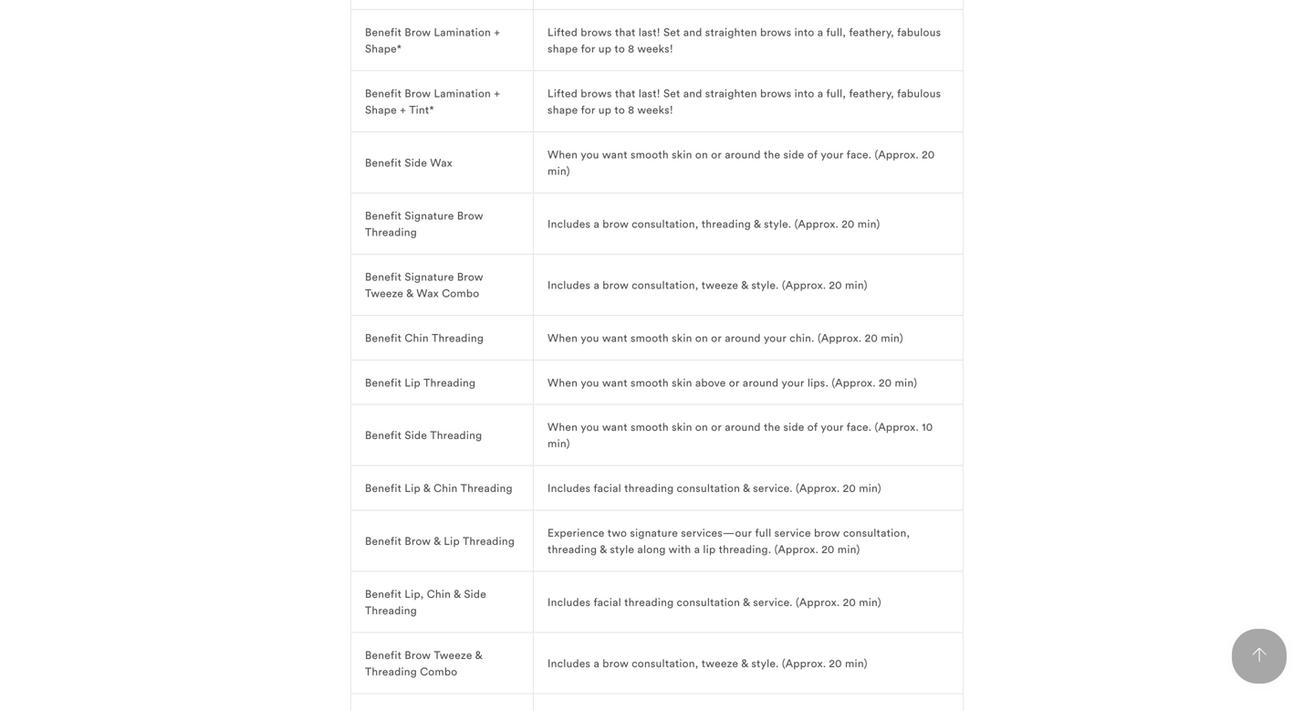 Task type: describe. For each thing, give the bounding box(es) containing it.
experience
[[548, 526, 605, 540]]

combo inside benefit signature brow tweeze & wax combo
[[442, 286, 480, 300]]

chin.
[[790, 331, 815, 344]]

or for when you want smooth skin on or around your chin. (approx. 20 min)
[[711, 331, 722, 344]]

style. for benefit brow tweeze & threading combo
[[752, 657, 779, 670]]

benefit for benefit signature brow tweeze & wax combo
[[365, 270, 402, 283]]

straighten for benefit brow lamination + shape + tint*
[[706, 86, 758, 100]]

of for 20
[[808, 147, 818, 161]]

style
[[610, 542, 635, 556]]

benefit for benefit brow & lip threading
[[365, 534, 402, 548]]

skin for when you want smooth skin on or around your chin. (approx. 20 min)
[[672, 331, 693, 344]]

brow inside benefit signature brow tweeze & wax combo
[[457, 270, 484, 283]]

when you want smooth skin above or around your lips. (approx. 20 min)
[[548, 375, 918, 389]]

side for 20
[[784, 147, 805, 161]]

service. for threading
[[753, 481, 793, 495]]

face. for 20
[[847, 147, 872, 161]]

includes for benefit signature brow tweeze & wax combo
[[548, 278, 591, 292]]

around for when you want smooth skin above or around your lips. (approx. 20 min)
[[743, 375, 779, 389]]

brow for benefit brow lamination + shape*
[[405, 25, 431, 39]]

on for when you want smooth skin on or around the side of your face. (approx. 10 min)
[[696, 420, 708, 434]]

two
[[608, 526, 627, 540]]

facial for side
[[594, 595, 622, 609]]

lifted brows that last! set and straighten brows into a full, feathery, fabulous shape for up to 8 weeks! for benefit brow lamination + shape + tint*
[[548, 86, 942, 116]]

tweeze inside benefit brow tweeze & threading combo
[[434, 648, 473, 662]]

shape*
[[365, 41, 402, 55]]

benefit side wax
[[365, 156, 453, 169]]

you for when you want smooth skin on or around your chin. (approx. 20 min)
[[581, 331, 600, 344]]

brow for benefit signature brow threading
[[603, 217, 629, 230]]

or for when you want smooth skin on or around the side of your face. (approx. 10 min)
[[711, 420, 722, 434]]

your inside "when you want smooth skin on or around the side of your face. (approx. 10 min)"
[[821, 420, 844, 434]]

side for wax
[[405, 156, 427, 169]]

threading down the along
[[625, 595, 674, 609]]

threading down benefit lip & chin threading
[[463, 534, 515, 548]]

brow inside "experience two signature services—our full service brow consultation, threading & style along with a lip threading. (approx. 20 min)"
[[814, 526, 841, 540]]

into for benefit brow lamination + shape*
[[795, 25, 815, 39]]

benefit side threading
[[365, 428, 482, 442]]

when for when you want smooth skin on or around your chin. (approx. 20 min)
[[548, 331, 578, 344]]

8 for benefit brow lamination + shape*
[[628, 41, 635, 55]]

along
[[638, 542, 666, 556]]

to for benefit brow lamination + shape*
[[615, 41, 625, 55]]

when for when you want smooth skin on or around the side of your face. (approx. 10 min)
[[548, 420, 578, 434]]

lifted brows that last! set and straighten brows into a full, feathery, fabulous shape for up to 8 weeks! for benefit brow lamination + shape*
[[548, 25, 942, 55]]

into for benefit brow lamination + shape + tint*
[[795, 86, 815, 100]]

weeks! for benefit brow lamination + shape*
[[638, 41, 674, 55]]

combo inside benefit brow tweeze & threading combo
[[420, 665, 458, 678]]

want for when you want smooth skin on or around the side of your face. (approx. 20 min)
[[603, 147, 628, 161]]

benefit brow & lip threading
[[365, 534, 515, 548]]

weeks! for benefit brow lamination + shape + tint*
[[638, 103, 674, 116]]

threading up benefit brow & lip threading
[[461, 481, 513, 495]]

lifted for benefit brow lamination + shape*
[[548, 25, 578, 39]]

smooth for when you want smooth skin above or around your lips. (approx. 20 min)
[[631, 375, 669, 389]]

benefit for benefit lip threading
[[365, 375, 402, 389]]

threading inside benefit lip, chin & side threading
[[365, 604, 417, 617]]

shape for benefit brow lamination + shape*
[[548, 41, 578, 55]]

a inside "experience two signature services—our full service brow consultation, threading & style along with a lip threading. (approx. 20 min)"
[[694, 542, 700, 556]]

consultation, for benefit signature brow tweeze & wax combo
[[632, 278, 699, 292]]

benefit for benefit side wax
[[365, 156, 402, 169]]

of for 10
[[808, 420, 818, 434]]

benefit lip & chin threading
[[365, 481, 513, 495]]

benefit brow tweeze & threading combo
[[365, 648, 483, 678]]

20 inside "experience two signature services—our full service brow consultation, threading & style along with a lip threading. (approx. 20 min)"
[[822, 542, 835, 556]]

when you want smooth skin on or around the side of your face. (approx. 20 min)
[[548, 147, 935, 177]]

min) inside the when you want smooth skin on or around the side of your face. (approx. 20 min)
[[548, 164, 570, 177]]

tweeze for benefit brow tweeze & threading combo
[[702, 657, 739, 670]]

lips.
[[808, 375, 829, 389]]

threading down the when you want smooth skin on or around the side of your face. (approx. 20 min)
[[702, 217, 751, 230]]

feathery, for benefit brow lamination + shape*
[[850, 25, 895, 39]]

with
[[669, 542, 691, 556]]

signature
[[630, 526, 678, 540]]

threading inside benefit signature brow threading
[[365, 225, 417, 239]]

tweeze inside benefit signature brow tweeze & wax combo
[[365, 286, 404, 300]]

threading inside "experience two signature services—our full service brow consultation, threading & style along with a lip threading. (approx. 20 min)"
[[548, 542, 597, 556]]

lamination for benefit brow lamination + shape + tint*
[[434, 86, 491, 100]]

full, for benefit brow lamination + shape*
[[827, 25, 847, 39]]

& inside "experience two signature services—our full service brow consultation, threading & style along with a lip threading. (approx. 20 min)"
[[600, 542, 607, 556]]

threading up benefit lip threading
[[432, 331, 484, 344]]

lip for &
[[405, 481, 421, 495]]

you for when you want smooth skin on or around the side of your face. (approx. 20 min)
[[581, 147, 600, 161]]

benefit signature brow threading
[[365, 208, 484, 239]]

0 vertical spatial chin
[[405, 331, 429, 344]]

brow for benefit signature brow tweeze & wax combo
[[603, 278, 629, 292]]

2 vertical spatial +
[[400, 103, 407, 116]]

want for when you want smooth skin on or around your chin. (approx. 20 min)
[[603, 331, 628, 344]]

last! for benefit brow lamination + shape*
[[639, 25, 661, 39]]

service. for side
[[753, 595, 793, 609]]

benefit brow lamination + shape*
[[365, 25, 501, 55]]

tweeze for benefit signature brow tweeze & wax combo
[[702, 278, 739, 292]]

the for 10
[[764, 420, 781, 434]]

threading up benefit lip & chin threading
[[430, 428, 482, 442]]

wax inside benefit signature brow tweeze & wax combo
[[417, 286, 439, 300]]

around for when you want smooth skin on or around your chin. (approx. 20 min)
[[725, 331, 761, 344]]

around for when you want smooth skin on or around the side of your face. (approx. 20 min)
[[725, 147, 761, 161]]

brow for benefit brow tweeze & threading combo
[[603, 657, 629, 670]]

full, for benefit brow lamination + shape + tint*
[[827, 86, 847, 100]]

for for benefit brow lamination + shape + tint*
[[581, 103, 596, 116]]

includes for benefit lip, chin & side threading
[[548, 595, 591, 609]]

& inside benefit signature brow tweeze & wax combo
[[406, 286, 414, 300]]

feathery, for benefit brow lamination + shape + tint*
[[850, 86, 895, 100]]

straighten for benefit brow lamination + shape*
[[706, 25, 758, 39]]

min) inside "when you want smooth skin on or around the side of your face. (approx. 10 min)"
[[548, 437, 570, 450]]

when you want smooth skin on or around your chin. (approx. 20 min)
[[548, 331, 904, 344]]

includes a brow consultation, tweeze & style. (approx. 20 min) for benefit brow tweeze & threading combo
[[548, 657, 868, 670]]

benefit lip threading
[[365, 375, 476, 389]]

& inside benefit brow tweeze & threading combo
[[475, 648, 483, 662]]



Task type: locate. For each thing, give the bounding box(es) containing it.
3 when from the top
[[548, 375, 578, 389]]

tweeze
[[702, 278, 739, 292], [702, 657, 739, 670]]

0 vertical spatial tweeze
[[365, 286, 404, 300]]

2 vertical spatial side
[[464, 587, 487, 601]]

2 lifted from the top
[[548, 86, 578, 100]]

brow for benefit brow & lip threading
[[405, 534, 431, 548]]

1 straighten from the top
[[706, 25, 758, 39]]

0 vertical spatial of
[[808, 147, 818, 161]]

1 vertical spatial includes a brow consultation, tweeze & style. (approx. 20 min)
[[548, 657, 868, 670]]

1 vertical spatial for
[[581, 103, 596, 116]]

4 when from the top
[[548, 420, 578, 434]]

skin for when you want smooth skin on or around the side of your face. (approx. 20 min)
[[672, 147, 693, 161]]

1 vertical spatial up
[[599, 103, 612, 116]]

1 vertical spatial side
[[405, 428, 427, 442]]

2 want from the top
[[603, 331, 628, 344]]

facial up two
[[594, 481, 622, 495]]

0 vertical spatial weeks!
[[638, 41, 674, 55]]

+ for benefit brow lamination + shape + tint*
[[494, 86, 501, 100]]

4 skin from the top
[[672, 420, 693, 434]]

last! for benefit brow lamination + shape + tint*
[[639, 86, 661, 100]]

service.
[[753, 481, 793, 495], [753, 595, 793, 609]]

lamination inside benefit brow lamination + shape + tint*
[[434, 86, 491, 100]]

1 when from the top
[[548, 147, 578, 161]]

1 vertical spatial straighten
[[706, 86, 758, 100]]

4 includes from the top
[[548, 595, 591, 609]]

0 vertical spatial fabulous
[[898, 25, 942, 39]]

wax up benefit chin threading
[[417, 286, 439, 300]]

want for when you want smooth skin above or around your lips. (approx. 20 min)
[[603, 375, 628, 389]]

face. inside the when you want smooth skin on or around the side of your face. (approx. 20 min)
[[847, 147, 872, 161]]

to for benefit brow lamination + shape + tint*
[[615, 103, 625, 116]]

facial down style
[[594, 595, 622, 609]]

lip down benefit side threading
[[405, 481, 421, 495]]

1 facial from the top
[[594, 481, 622, 495]]

0 vertical spatial 8
[[628, 41, 635, 55]]

when for when you want smooth skin on or around the side of your face. (approx. 20 min)
[[548, 147, 578, 161]]

services—our
[[681, 526, 753, 540]]

of inside the when you want smooth skin on or around the side of your face. (approx. 20 min)
[[808, 147, 818, 161]]

brow down benefit signature brow threading
[[457, 270, 484, 283]]

threading down experience
[[548, 542, 597, 556]]

last!
[[639, 25, 661, 39], [639, 86, 661, 100]]

0 vertical spatial signature
[[405, 208, 454, 222]]

side for 10
[[784, 420, 805, 434]]

1 vertical spatial feathery,
[[850, 86, 895, 100]]

on inside "when you want smooth skin on or around the side of your face. (approx. 10 min)"
[[696, 420, 708, 434]]

the inside the when you want smooth skin on or around the side of your face. (approx. 20 min)
[[764, 147, 781, 161]]

signature
[[405, 208, 454, 222], [405, 270, 454, 283]]

2 to from the top
[[615, 103, 625, 116]]

includes facial threading consultation & service. (approx. 20 min) for side
[[548, 595, 882, 609]]

includes for benefit lip & chin threading
[[548, 481, 591, 495]]

to
[[615, 41, 625, 55], [615, 103, 625, 116]]

face. inside "when you want smooth skin on or around the side of your face. (approx. 10 min)"
[[847, 420, 872, 434]]

benefit for benefit brow lamination + shape*
[[365, 25, 402, 39]]

benefit down shape
[[365, 156, 402, 169]]

2 consultation from the top
[[677, 595, 741, 609]]

service
[[775, 526, 811, 540]]

0 vertical spatial includes a brow consultation, tweeze & style. (approx. 20 min)
[[548, 278, 868, 292]]

benefit inside benefit signature brow threading
[[365, 208, 402, 222]]

1 of from the top
[[808, 147, 818, 161]]

1 into from the top
[[795, 25, 815, 39]]

and for benefit brow lamination + shape + tint*
[[684, 86, 703, 100]]

facial for threading
[[594, 481, 622, 495]]

benefit
[[365, 25, 402, 39], [365, 86, 402, 100], [365, 156, 402, 169], [365, 208, 402, 222], [365, 270, 402, 283], [365, 331, 402, 344], [365, 375, 402, 389], [365, 428, 402, 442], [365, 481, 402, 495], [365, 534, 402, 548], [365, 587, 402, 601], [365, 648, 402, 662]]

0 vertical spatial the
[[764, 147, 781, 161]]

1 vertical spatial into
[[795, 86, 815, 100]]

0 vertical spatial includes facial threading consultation & service. (approx. 20 min)
[[548, 481, 882, 495]]

2 of from the top
[[808, 420, 818, 434]]

skin inside the when you want smooth skin on or around the side of your face. (approx. 20 min)
[[672, 147, 693, 161]]

brow up tint*
[[405, 86, 431, 100]]

a
[[818, 25, 824, 39], [818, 86, 824, 100], [594, 217, 600, 230], [594, 278, 600, 292], [694, 542, 700, 556], [594, 657, 600, 670]]

the down when you want smooth skin above or around your lips. (approx. 20 min)
[[764, 420, 781, 434]]

threading down benefit chin threading
[[424, 375, 476, 389]]

facial
[[594, 481, 622, 495], [594, 595, 622, 609]]

0 vertical spatial service.
[[753, 481, 793, 495]]

lifted for benefit brow lamination + shape + tint*
[[548, 86, 578, 100]]

signature down "benefit side wax"
[[405, 208, 454, 222]]

1 shape from the top
[[548, 41, 578, 55]]

1 vertical spatial shape
[[548, 103, 578, 116]]

lifted
[[548, 25, 578, 39], [548, 86, 578, 100]]

lifted brows that last! set and straighten brows into a full, feathery, fabulous shape for up to 8 weeks!
[[548, 25, 942, 55], [548, 86, 942, 116]]

benefit down "benefit side wax"
[[365, 208, 402, 222]]

2 lamination from the top
[[434, 86, 491, 100]]

consultation down lip
[[677, 595, 741, 609]]

benefit down benefit lip, chin & side threading
[[365, 648, 402, 662]]

benefit down benefit signature brow threading
[[365, 270, 402, 283]]

2 includes from the top
[[548, 278, 591, 292]]

0 vertical spatial wax
[[430, 156, 453, 169]]

brow up benefit brow lamination + shape + tint*
[[405, 25, 431, 39]]

benefit for benefit lip & chin threading
[[365, 481, 402, 495]]

2 facial from the top
[[594, 595, 622, 609]]

10 benefit from the top
[[365, 534, 402, 548]]

0 vertical spatial facial
[[594, 481, 622, 495]]

2 face. from the top
[[847, 420, 872, 434]]

want for when you want smooth skin on or around the side of your face. (approx. 10 min)
[[603, 420, 628, 434]]

4 benefit from the top
[[365, 208, 402, 222]]

brow inside benefit brow lamination + shape + tint*
[[405, 86, 431, 100]]

up for benefit brow lamination + shape*
[[599, 41, 612, 55]]

0 vertical spatial full,
[[827, 25, 847, 39]]

brow inside benefit signature brow threading
[[457, 208, 484, 222]]

1 vertical spatial face.
[[847, 420, 872, 434]]

1 face. from the top
[[847, 147, 872, 161]]

combo
[[442, 286, 480, 300], [420, 665, 458, 678]]

threading up benefit signature brow tweeze & wax combo
[[365, 225, 417, 239]]

2 the from the top
[[764, 420, 781, 434]]

1 vertical spatial last!
[[639, 86, 661, 100]]

2 set from the top
[[664, 86, 681, 100]]

1 includes a brow consultation, tweeze & style. (approx. 20 min) from the top
[[548, 278, 868, 292]]

2 smooth from the top
[[631, 331, 669, 344]]

5 includes from the top
[[548, 657, 591, 670]]

shape
[[548, 41, 578, 55], [548, 103, 578, 116]]

benefit down benefit lip threading
[[365, 428, 402, 442]]

1 vertical spatial side
[[784, 420, 805, 434]]

set
[[664, 25, 681, 39], [664, 86, 681, 100]]

1 vertical spatial of
[[808, 420, 818, 434]]

benefit for benefit chin threading
[[365, 331, 402, 344]]

9 benefit from the top
[[365, 481, 402, 495]]

skin up includes a brow consultation, threading & style. (approx. 20 min)
[[672, 147, 693, 161]]

consultation, inside "experience two signature services—our full service brow consultation, threading & style along with a lip threading. (approx. 20 min)"
[[844, 526, 911, 540]]

signature inside benefit signature brow threading
[[405, 208, 454, 222]]

0 vertical spatial lifted brows that last! set and straighten brows into a full, feathery, fabulous shape for up to 8 weeks!
[[548, 25, 942, 55]]

threading.
[[719, 542, 772, 556]]

1 lifted brows that last! set and straighten brows into a full, feathery, fabulous shape for up to 8 weeks! from the top
[[548, 25, 942, 55]]

brow inside the benefit brow lamination + shape*
[[405, 25, 431, 39]]

fabulous
[[898, 25, 942, 39], [898, 86, 942, 100]]

when
[[548, 147, 578, 161], [548, 331, 578, 344], [548, 375, 578, 389], [548, 420, 578, 434]]

1 vertical spatial that
[[615, 86, 636, 100]]

8 benefit from the top
[[365, 428, 402, 442]]

3 benefit from the top
[[365, 156, 402, 169]]

side down tint*
[[405, 156, 427, 169]]

1 vertical spatial lifted brows that last! set and straighten brows into a full, feathery, fabulous shape for up to 8 weeks!
[[548, 86, 942, 116]]

you inside "when you want smooth skin on or around the side of your face. (approx. 10 min)"
[[581, 420, 600, 434]]

threading down lip,
[[365, 604, 417, 617]]

0 vertical spatial face.
[[847, 147, 872, 161]]

includes facial threading consultation & service. (approx. 20 min) for threading
[[548, 481, 882, 495]]

1 for from the top
[[581, 41, 596, 55]]

+ for benefit brow lamination + shape*
[[494, 25, 501, 39]]

you
[[581, 147, 600, 161], [581, 331, 600, 344], [581, 375, 600, 389], [581, 420, 600, 434]]

benefit left lip,
[[365, 587, 402, 601]]

2 last! from the top
[[639, 86, 661, 100]]

tweeze
[[365, 286, 404, 300], [434, 648, 473, 662]]

2 fabulous from the top
[[898, 86, 942, 100]]

1 vertical spatial signature
[[405, 270, 454, 283]]

1 last! from the top
[[639, 25, 661, 39]]

1 lifted from the top
[[548, 25, 578, 39]]

11 benefit from the top
[[365, 587, 402, 601]]

1 vertical spatial chin
[[434, 481, 458, 495]]

1 vertical spatial facial
[[594, 595, 622, 609]]

0 vertical spatial to
[[615, 41, 625, 55]]

1 side from the top
[[784, 147, 805, 161]]

up
[[599, 41, 612, 55], [599, 103, 612, 116]]

min)
[[548, 164, 570, 177], [858, 217, 881, 230], [845, 278, 868, 292], [881, 331, 904, 344], [895, 375, 918, 389], [548, 437, 570, 450], [859, 481, 882, 495], [838, 542, 861, 556], [859, 595, 882, 609], [845, 657, 868, 670]]

8
[[628, 41, 635, 55], [628, 103, 635, 116]]

2 that from the top
[[615, 86, 636, 100]]

smooth for when you want smooth skin on or around the side of your face. (approx. 10 min)
[[631, 420, 669, 434]]

lamination for benefit brow lamination + shape*
[[434, 25, 491, 39]]

or up includes a brow consultation, threading & style. (approx. 20 min)
[[711, 147, 722, 161]]

want
[[603, 147, 628, 161], [603, 331, 628, 344], [603, 375, 628, 389], [603, 420, 628, 434]]

service. up the full
[[753, 481, 793, 495]]

side down benefit lip threading
[[405, 428, 427, 442]]

your inside the when you want smooth skin on or around the side of your face. (approx. 20 min)
[[821, 147, 844, 161]]

experience two signature services—our full service brow consultation, threading & style along with a lip threading. (approx. 20 min)
[[548, 526, 911, 556]]

2 up from the top
[[599, 103, 612, 116]]

1 skin from the top
[[672, 147, 693, 161]]

& inside benefit lip, chin & side threading
[[454, 587, 461, 601]]

full,
[[827, 25, 847, 39], [827, 86, 847, 100]]

1 vertical spatial includes facial threading consultation & service. (approx. 20 min)
[[548, 595, 882, 609]]

includes a brow consultation, threading & style. (approx. 20 min)
[[548, 217, 881, 230]]

around
[[725, 147, 761, 161], [725, 331, 761, 344], [743, 375, 779, 389], [725, 420, 761, 434]]

includes for benefit brow tweeze & threading combo
[[548, 657, 591, 670]]

0 vertical spatial tweeze
[[702, 278, 739, 292]]

1 vertical spatial fabulous
[[898, 86, 942, 100]]

the
[[764, 147, 781, 161], [764, 420, 781, 434]]

skin inside "when you want smooth skin on or around the side of your face. (approx. 10 min)"
[[672, 420, 693, 434]]

the up includes a brow consultation, threading & style. (approx. 20 min)
[[764, 147, 781, 161]]

0 vertical spatial shape
[[548, 41, 578, 55]]

lamination up benefit brow lamination + shape + tint*
[[434, 25, 491, 39]]

0 vertical spatial straighten
[[706, 25, 758, 39]]

includes for benefit signature brow threading
[[548, 217, 591, 230]]

6 benefit from the top
[[365, 331, 402, 344]]

2 vertical spatial style.
[[752, 657, 779, 670]]

or up above
[[711, 331, 722, 344]]

set for benefit brow lamination + shape + tint*
[[664, 86, 681, 100]]

benefit brow lamination + shape + tint*
[[365, 86, 501, 116]]

lip,
[[405, 587, 424, 601]]

around right above
[[743, 375, 779, 389]]

your
[[821, 147, 844, 161], [764, 331, 787, 344], [782, 375, 805, 389], [821, 420, 844, 434]]

1 set from the top
[[664, 25, 681, 39]]

chin up benefit lip threading
[[405, 331, 429, 344]]

threading up signature
[[625, 481, 674, 495]]

threading down benefit lip, chin & side threading
[[365, 665, 417, 678]]

the inside "when you want smooth skin on or around the side of your face. (approx. 10 min)"
[[764, 420, 781, 434]]

consultation
[[677, 481, 741, 495], [677, 595, 741, 609]]

skin up when you want smooth skin above or around your lips. (approx. 20 min)
[[672, 331, 693, 344]]

2 includes facial threading consultation & service. (approx. 20 min) from the top
[[548, 595, 882, 609]]

2 straighten from the top
[[706, 86, 758, 100]]

2 and from the top
[[684, 86, 703, 100]]

10
[[922, 420, 933, 434]]

1 vertical spatial tweeze
[[702, 657, 739, 670]]

1 up from the top
[[599, 41, 612, 55]]

1 vertical spatial lip
[[405, 481, 421, 495]]

includes facial threading consultation & service. (approx. 20 min) down lip
[[548, 595, 882, 609]]

1 vertical spatial tweeze
[[434, 648, 473, 662]]

benefit signature brow tweeze & wax combo
[[365, 270, 484, 300]]

style. for benefit signature brow threading
[[764, 217, 792, 230]]

1 vertical spatial 8
[[628, 103, 635, 116]]

2 into from the top
[[795, 86, 815, 100]]

skin left above
[[672, 375, 693, 389]]

5 benefit from the top
[[365, 270, 402, 283]]

includes facial threading consultation & service. (approx. 20 min) up services—our
[[548, 481, 882, 495]]

or for when you want smooth skin on or around the side of your face. (approx. 20 min)
[[711, 147, 722, 161]]

3 skin from the top
[[672, 375, 693, 389]]

lamination up tint*
[[434, 86, 491, 100]]

consultation,
[[632, 217, 699, 230], [632, 278, 699, 292], [844, 526, 911, 540], [632, 657, 699, 670]]

skin down when you want smooth skin above or around your lips. (approx. 20 min)
[[672, 420, 693, 434]]

chin inside benefit lip, chin & side threading
[[427, 587, 451, 601]]

on
[[696, 147, 708, 161], [696, 331, 708, 344], [696, 420, 708, 434]]

2 weeks! from the top
[[638, 103, 674, 116]]

benefit inside benefit signature brow tweeze & wax combo
[[365, 270, 402, 283]]

wax down tint*
[[430, 156, 453, 169]]

0 vertical spatial style.
[[764, 217, 792, 230]]

side inside the when you want smooth skin on or around the side of your face. (approx. 20 min)
[[784, 147, 805, 161]]

skin
[[672, 147, 693, 161], [672, 331, 693, 344], [672, 375, 693, 389], [672, 420, 693, 434]]

brow for benefit brow tweeze & threading combo
[[405, 648, 431, 662]]

0 vertical spatial and
[[684, 25, 703, 39]]

includes facial threading consultation & service. (approx. 20 min)
[[548, 481, 882, 495], [548, 595, 882, 609]]

face.
[[847, 147, 872, 161], [847, 420, 872, 434]]

side right lip,
[[464, 587, 487, 601]]

or inside the when you want smooth skin on or around the side of your face. (approx. 20 min)
[[711, 147, 722, 161]]

2 benefit from the top
[[365, 86, 402, 100]]

1 vertical spatial to
[[615, 103, 625, 116]]

brow for benefit brow lamination + shape + tint*
[[405, 86, 431, 100]]

chin up benefit brow & lip threading
[[434, 481, 458, 495]]

signature for threading
[[405, 208, 454, 222]]

0 vertical spatial feathery,
[[850, 25, 895, 39]]

0 vertical spatial for
[[581, 41, 596, 55]]

1 vertical spatial and
[[684, 86, 703, 100]]

2 feathery, from the top
[[850, 86, 895, 100]]

want inside the when you want smooth skin on or around the side of your face. (approx. 20 min)
[[603, 147, 628, 161]]

2 shape from the top
[[548, 103, 578, 116]]

or
[[711, 147, 722, 161], [711, 331, 722, 344], [729, 375, 740, 389], [711, 420, 722, 434]]

for for benefit brow lamination + shape*
[[581, 41, 596, 55]]

benefit inside benefit brow lamination + shape + tint*
[[365, 86, 402, 100]]

3 on from the top
[[696, 420, 708, 434]]

above
[[696, 375, 726, 389]]

0 vertical spatial that
[[615, 25, 636, 39]]

around down when you want smooth skin above or around your lips. (approx. 20 min)
[[725, 420, 761, 434]]

around up when you want smooth skin above or around your lips. (approx. 20 min)
[[725, 331, 761, 344]]

+
[[494, 25, 501, 39], [494, 86, 501, 100], [400, 103, 407, 116]]

0 vertical spatial side
[[405, 156, 427, 169]]

1 you from the top
[[581, 147, 600, 161]]

chin
[[405, 331, 429, 344], [434, 481, 458, 495], [427, 587, 451, 601]]

smooth inside the when you want smooth skin on or around the side of your face. (approx. 20 min)
[[631, 147, 669, 161]]

1 vertical spatial lifted
[[548, 86, 578, 100]]

you for when you want smooth skin above or around your lips. (approx. 20 min)
[[581, 375, 600, 389]]

lip
[[703, 542, 716, 556]]

20 inside the when you want smooth skin on or around the side of your face. (approx. 20 min)
[[922, 147, 935, 161]]

signature down benefit signature brow threading
[[405, 270, 454, 283]]

when inside the when you want smooth skin on or around the side of your face. (approx. 20 min)
[[548, 147, 578, 161]]

consultation up services—our
[[677, 481, 741, 495]]

benefit lip, chin & side threading
[[365, 587, 487, 617]]

benefit for benefit brow lamination + shape + tint*
[[365, 86, 402, 100]]

smooth for when you want smooth skin on or around your chin. (approx. 20 min)
[[631, 331, 669, 344]]

benefit down benefit chin threading
[[365, 375, 402, 389]]

2 service. from the top
[[753, 595, 793, 609]]

brow up lip,
[[405, 534, 431, 548]]

around up includes a brow consultation, threading & style. (approx. 20 min)
[[725, 147, 761, 161]]

skin for when you want smooth skin above or around your lips. (approx. 20 min)
[[672, 375, 693, 389]]

1 vertical spatial wax
[[417, 286, 439, 300]]

3 you from the top
[[581, 375, 600, 389]]

weeks!
[[638, 41, 674, 55], [638, 103, 674, 116]]

1 consultation from the top
[[677, 481, 741, 495]]

benefit inside benefit lip, chin & side threading
[[365, 587, 402, 601]]

shape
[[365, 103, 397, 116]]

2 for from the top
[[581, 103, 596, 116]]

2 8 from the top
[[628, 103, 635, 116]]

benefit chin threading
[[365, 331, 484, 344]]

chin right lip,
[[427, 587, 451, 601]]

2 full, from the top
[[827, 86, 847, 100]]

benefit down benefit side threading
[[365, 481, 402, 495]]

consultation for threading
[[677, 481, 741, 495]]

4 you from the top
[[581, 420, 600, 434]]

benefit for benefit brow tweeze & threading combo
[[365, 648, 402, 662]]

that
[[615, 25, 636, 39], [615, 86, 636, 100]]

signature for tweeze
[[405, 270, 454, 283]]

up for benefit brow lamination + shape + tint*
[[599, 103, 612, 116]]

benefit inside the benefit brow lamination + shape*
[[365, 25, 402, 39]]

benefit for benefit side threading
[[365, 428, 402, 442]]

into
[[795, 25, 815, 39], [795, 86, 815, 100]]

1 that from the top
[[615, 25, 636, 39]]

lip down benefit chin threading
[[405, 375, 421, 389]]

when you want smooth skin on or around the side of your face. (approx. 10 min)
[[548, 420, 933, 450]]

on inside the when you want smooth skin on or around the side of your face. (approx. 20 min)
[[696, 147, 708, 161]]

skin for when you want smooth skin on or around the side of your face. (approx. 10 min)
[[672, 420, 693, 434]]

tint*
[[409, 103, 435, 116]]

style. for benefit signature brow tweeze & wax combo
[[752, 278, 779, 292]]

around for when you want smooth skin on or around the side of your face. (approx. 10 min)
[[725, 420, 761, 434]]

(approx.
[[875, 147, 919, 161], [795, 217, 839, 230], [782, 278, 827, 292], [818, 331, 862, 344], [832, 375, 876, 389], [875, 420, 919, 434], [796, 481, 840, 495], [775, 542, 819, 556], [796, 595, 840, 609], [782, 657, 827, 670]]

straighten
[[706, 25, 758, 39], [706, 86, 758, 100]]

side
[[405, 156, 427, 169], [405, 428, 427, 442], [464, 587, 487, 601]]

3 want from the top
[[603, 375, 628, 389]]

2 vertical spatial on
[[696, 420, 708, 434]]

1 and from the top
[[684, 25, 703, 39]]

1 vertical spatial consultation
[[677, 595, 741, 609]]

min) inside "experience two signature services—our full service brow consultation, threading & style along with a lip threading. (approx. 20 min)"
[[838, 542, 861, 556]]

includes a brow consultation, tweeze & style. (approx. 20 min)
[[548, 278, 868, 292], [548, 657, 868, 670]]

includes
[[548, 217, 591, 230], [548, 278, 591, 292], [548, 481, 591, 495], [548, 595, 591, 609], [548, 657, 591, 670]]

(approx. inside "experience two signature services—our full service brow consultation, threading & style along with a lip threading. (approx. 20 min)"
[[775, 542, 819, 556]]

(approx. inside the when you want smooth skin on or around the side of your face. (approx. 20 min)
[[875, 147, 919, 161]]

(approx. inside "when you want smooth skin on or around the side of your face. (approx. 10 min)"
[[875, 420, 919, 434]]

4 want from the top
[[603, 420, 628, 434]]

1 the from the top
[[764, 147, 781, 161]]

the for 20
[[764, 147, 781, 161]]

consultation, for benefit signature brow threading
[[632, 217, 699, 230]]

0 vertical spatial into
[[795, 25, 815, 39]]

style.
[[764, 217, 792, 230], [752, 278, 779, 292], [752, 657, 779, 670]]

3 includes from the top
[[548, 481, 591, 495]]

brow
[[603, 217, 629, 230], [603, 278, 629, 292], [814, 526, 841, 540], [603, 657, 629, 670]]

2 vertical spatial lip
[[444, 534, 460, 548]]

1 horizontal spatial tweeze
[[434, 648, 473, 662]]

1 on from the top
[[696, 147, 708, 161]]

3 smooth from the top
[[631, 375, 669, 389]]

feathery,
[[850, 25, 895, 39], [850, 86, 895, 100]]

threading
[[365, 225, 417, 239], [432, 331, 484, 344], [424, 375, 476, 389], [430, 428, 482, 442], [461, 481, 513, 495], [463, 534, 515, 548], [365, 604, 417, 617], [365, 665, 417, 678]]

1 feathery, from the top
[[850, 25, 895, 39]]

0 horizontal spatial tweeze
[[365, 286, 404, 300]]

1 to from the top
[[615, 41, 625, 55]]

side inside "when you want smooth skin on or around the side of your face. (approx. 10 min)"
[[784, 420, 805, 434]]

1 vertical spatial style.
[[752, 278, 779, 292]]

brow inside benefit brow tweeze & threading combo
[[405, 648, 431, 662]]

threading
[[702, 217, 751, 230], [625, 481, 674, 495], [548, 542, 597, 556], [625, 595, 674, 609]]

1 vertical spatial set
[[664, 86, 681, 100]]

consultation for side
[[677, 595, 741, 609]]

lip
[[405, 375, 421, 389], [405, 481, 421, 495], [444, 534, 460, 548]]

on up above
[[696, 331, 708, 344]]

0 vertical spatial lifted
[[548, 25, 578, 39]]

brow
[[405, 25, 431, 39], [405, 86, 431, 100], [457, 208, 484, 222], [457, 270, 484, 283], [405, 534, 431, 548], [405, 648, 431, 662]]

or down above
[[711, 420, 722, 434]]

1 tweeze from the top
[[702, 278, 739, 292]]

brow down benefit lip, chin & side threading
[[405, 648, 431, 662]]

benefit for benefit lip, chin & side threading
[[365, 587, 402, 601]]

2 you from the top
[[581, 331, 600, 344]]

20
[[922, 147, 935, 161], [842, 217, 855, 230], [830, 278, 843, 292], [865, 331, 878, 344], [879, 375, 892, 389], [843, 481, 856, 495], [822, 542, 835, 556], [843, 595, 856, 609], [830, 657, 843, 670]]

lamination inside the benefit brow lamination + shape*
[[434, 25, 491, 39]]

or for when you want smooth skin above or around your lips. (approx. 20 min)
[[729, 375, 740, 389]]

on down above
[[696, 420, 708, 434]]

combo down benefit lip, chin & side threading
[[420, 665, 458, 678]]

2 side from the top
[[784, 420, 805, 434]]

0 vertical spatial last!
[[639, 25, 661, 39]]

benefit up benefit lip threading
[[365, 331, 402, 344]]

0 vertical spatial on
[[696, 147, 708, 161]]

1 vertical spatial weeks!
[[638, 103, 674, 116]]

1 8 from the top
[[628, 41, 635, 55]]

lamination
[[434, 25, 491, 39], [434, 86, 491, 100]]

of
[[808, 147, 818, 161], [808, 420, 818, 434]]

side
[[784, 147, 805, 161], [784, 420, 805, 434]]

1 want from the top
[[603, 147, 628, 161]]

1 service. from the top
[[753, 481, 793, 495]]

face. for 10
[[847, 420, 872, 434]]

1 vertical spatial full,
[[827, 86, 847, 100]]

around inside "when you want smooth skin on or around the side of your face. (approx. 10 min)"
[[725, 420, 761, 434]]

2 on from the top
[[696, 331, 708, 344]]

threading inside benefit brow tweeze & threading combo
[[365, 665, 417, 678]]

0 vertical spatial set
[[664, 25, 681, 39]]

you for when you want smooth skin on or around the side of your face. (approx. 10 min)
[[581, 420, 600, 434]]

1 lamination from the top
[[434, 25, 491, 39]]

1 fabulous from the top
[[898, 25, 942, 39]]

and
[[684, 25, 703, 39], [684, 86, 703, 100]]

0 vertical spatial combo
[[442, 286, 480, 300]]

0 vertical spatial side
[[784, 147, 805, 161]]

fabulous for benefit brow lamination + shape*
[[898, 25, 942, 39]]

smooth
[[631, 147, 669, 161], [631, 331, 669, 344], [631, 375, 669, 389], [631, 420, 669, 434]]

side inside benefit lip, chin & side threading
[[464, 587, 487, 601]]

tweeze down benefit lip, chin & side threading
[[434, 648, 473, 662]]

or right above
[[729, 375, 740, 389]]

1 vertical spatial service.
[[753, 595, 793, 609]]

on for when you want smooth skin on or around your chin. (approx. 20 min)
[[696, 331, 708, 344]]

benefit inside benefit brow tweeze & threading combo
[[365, 648, 402, 662]]

+ inside the benefit brow lamination + shape*
[[494, 25, 501, 39]]

2 signature from the top
[[405, 270, 454, 283]]

signature inside benefit signature brow tweeze & wax combo
[[405, 270, 454, 283]]

0 vertical spatial +
[[494, 25, 501, 39]]

benefit for benefit signature brow threading
[[365, 208, 402, 222]]

2 tweeze from the top
[[702, 657, 739, 670]]

1 smooth from the top
[[631, 147, 669, 161]]

when inside "when you want smooth skin on or around the side of your face. (approx. 10 min)"
[[548, 420, 578, 434]]

on up includes a brow consultation, threading & style. (approx. 20 min)
[[696, 147, 708, 161]]

full
[[755, 526, 772, 540]]

12 benefit from the top
[[365, 648, 402, 662]]

brows
[[581, 25, 612, 39], [761, 25, 792, 39], [581, 86, 612, 100], [761, 86, 792, 100]]

2 vertical spatial chin
[[427, 587, 451, 601]]

combo up benefit chin threading
[[442, 286, 480, 300]]

0 vertical spatial consultation
[[677, 481, 741, 495]]

lip down benefit lip & chin threading
[[444, 534, 460, 548]]

want inside "when you want smooth skin on or around the side of your face. (approx. 10 min)"
[[603, 420, 628, 434]]

back to top image
[[1253, 648, 1267, 662]]

or inside "when you want smooth skin on or around the side of your face. (approx. 10 min)"
[[711, 420, 722, 434]]

fabulous for benefit brow lamination + shape + tint*
[[898, 86, 942, 100]]

service. down threading.
[[753, 595, 793, 609]]

2 when from the top
[[548, 331, 578, 344]]

smooth for when you want smooth skin on or around the side of your face. (approx. 20 min)
[[631, 147, 669, 161]]

1 vertical spatial combo
[[420, 665, 458, 678]]

0 vertical spatial lamination
[[434, 25, 491, 39]]

of inside "when you want smooth skin on or around the side of your face. (approx. 10 min)"
[[808, 420, 818, 434]]

benefit up shape
[[365, 86, 402, 100]]

2 includes a brow consultation, tweeze & style. (approx. 20 min) from the top
[[548, 657, 868, 670]]

1 full, from the top
[[827, 25, 847, 39]]

1 vertical spatial +
[[494, 86, 501, 100]]

smooth inside "when you want smooth skin on or around the side of your face. (approx. 10 min)"
[[631, 420, 669, 434]]

you inside the when you want smooth skin on or around the side of your face. (approx. 20 min)
[[581, 147, 600, 161]]

1 benefit from the top
[[365, 25, 402, 39]]

and for benefit brow lamination + shape*
[[684, 25, 703, 39]]

7 benefit from the top
[[365, 375, 402, 389]]

around inside the when you want smooth skin on or around the side of your face. (approx. 20 min)
[[725, 147, 761, 161]]

4 smooth from the top
[[631, 420, 669, 434]]

for
[[581, 41, 596, 55], [581, 103, 596, 116]]

0 vertical spatial up
[[599, 41, 612, 55]]

1 weeks! from the top
[[638, 41, 674, 55]]

benefit up the "shape*"
[[365, 25, 402, 39]]

wax
[[430, 156, 453, 169], [417, 286, 439, 300]]

2 lifted brows that last! set and straighten brows into a full, feathery, fabulous shape for up to 8 weeks! from the top
[[548, 86, 942, 116]]

0 vertical spatial lip
[[405, 375, 421, 389]]

1 vertical spatial the
[[764, 420, 781, 434]]

brow up benefit signature brow tweeze & wax combo
[[457, 208, 484, 222]]

benefit up benefit lip, chin & side threading
[[365, 534, 402, 548]]

on for when you want smooth skin on or around the side of your face. (approx. 20 min)
[[696, 147, 708, 161]]

1 signature from the top
[[405, 208, 454, 222]]

&
[[754, 217, 761, 230], [741, 278, 749, 292], [406, 286, 414, 300], [423, 481, 431, 495], [743, 481, 751, 495], [434, 534, 441, 548], [600, 542, 607, 556], [454, 587, 461, 601], [743, 595, 751, 609], [475, 648, 483, 662], [741, 657, 749, 670]]

set for benefit brow lamination + shape*
[[664, 25, 681, 39]]

2 skin from the top
[[672, 331, 693, 344]]

1 vertical spatial on
[[696, 331, 708, 344]]

consultation, for benefit brow tweeze & threading combo
[[632, 657, 699, 670]]

tweeze up benefit chin threading
[[365, 286, 404, 300]]

1 vertical spatial lamination
[[434, 86, 491, 100]]

that for benefit brow lamination + shape + tint*
[[615, 86, 636, 100]]

1 includes from the top
[[548, 217, 591, 230]]

1 includes facial threading consultation & service. (approx. 20 min) from the top
[[548, 481, 882, 495]]

lip for threading
[[405, 375, 421, 389]]



Task type: vqa. For each thing, say whether or not it's contained in the screenshot.


